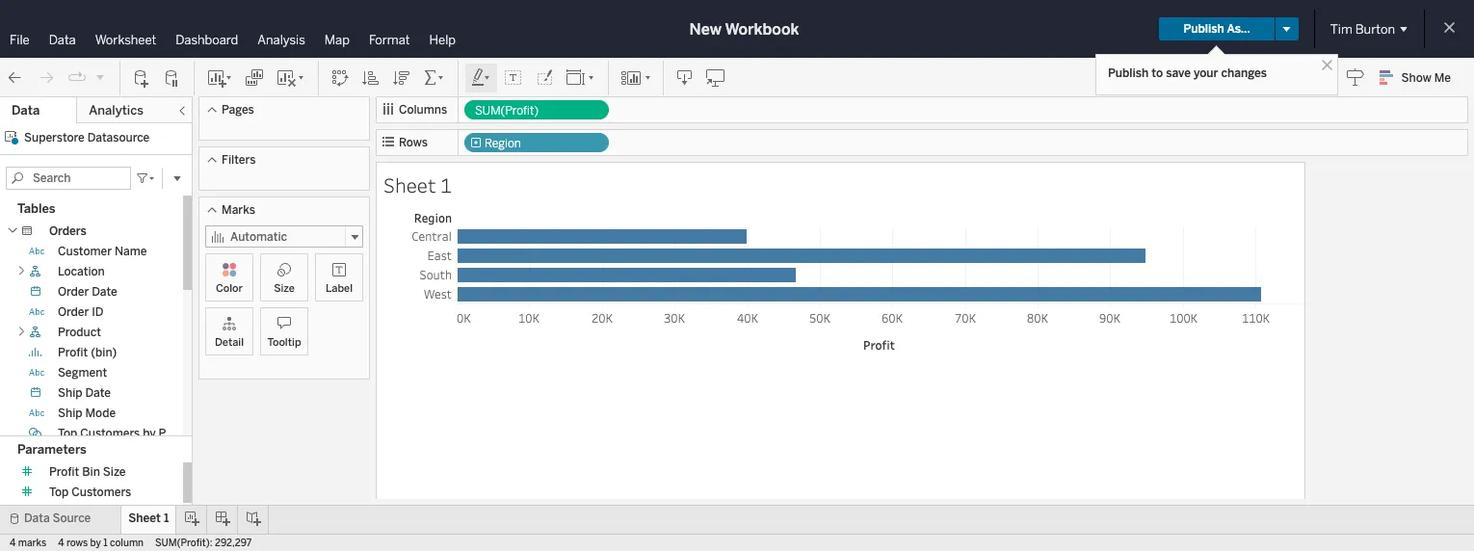 Task type: locate. For each thing, give the bounding box(es) containing it.
4 rows by 1 column
[[58, 538, 144, 549]]

4 left the marks
[[10, 538, 16, 549]]

customers down mode
[[80, 427, 140, 440]]

1 vertical spatial ship
[[58, 407, 82, 420]]

customers for top customers by profit
[[80, 427, 140, 440]]

1 horizontal spatial publish
[[1184, 22, 1224, 36]]

filters
[[222, 153, 256, 167]]

order for order date
[[58, 285, 89, 299]]

show me button
[[1371, 63, 1468, 92]]

sorted ascending by sum of profit within region image
[[361, 68, 381, 87]]

2 4 from the left
[[58, 538, 64, 549]]

location
[[58, 265, 105, 278]]

order id
[[58, 305, 104, 319]]

sheet 1 up column
[[128, 512, 169, 525]]

0 vertical spatial profit
[[58, 346, 88, 359]]

0 horizontal spatial publish
[[1108, 66, 1149, 80]]

size up the tooltip on the left
[[274, 282, 295, 295]]

publish to save your changes
[[1108, 66, 1267, 80]]

1 order from the top
[[58, 285, 89, 299]]

1 vertical spatial publish
[[1108, 66, 1149, 80]]

ship date
[[58, 386, 111, 400]]

1 left column
[[103, 538, 108, 549]]

data guide image
[[1346, 67, 1365, 87]]

help
[[429, 33, 456, 47]]

me
[[1434, 71, 1451, 85]]

top customers by profit
[[58, 427, 189, 440]]

1 vertical spatial sheet 1
[[128, 512, 169, 525]]

0 vertical spatial date
[[92, 285, 117, 299]]

top for top customers
[[49, 486, 69, 499]]

clear sheet image
[[276, 68, 306, 87]]

publish
[[1184, 22, 1224, 36], [1108, 66, 1149, 80]]

size right bin
[[103, 465, 126, 479]]

size
[[274, 282, 295, 295], [103, 465, 126, 479]]

0 horizontal spatial 4
[[10, 538, 16, 549]]

0 vertical spatial customers
[[80, 427, 140, 440]]

data up the marks
[[24, 512, 50, 525]]

ship for ship date
[[58, 386, 82, 400]]

1 horizontal spatial sheet 1
[[383, 172, 452, 198]]

sheet
[[383, 172, 436, 198], [128, 512, 161, 525]]

1 vertical spatial 1
[[164, 512, 169, 525]]

0 horizontal spatial by
[[90, 538, 101, 549]]

2 ship from the top
[[58, 407, 82, 420]]

1 4 from the left
[[10, 538, 16, 549]]

2 order from the top
[[58, 305, 89, 319]]

East, Region. Press Space to toggle selection. Press Escape to go back to the left margin. Use arrow keys to navigate headers text field
[[380, 246, 457, 265]]

save
[[1166, 66, 1191, 80]]

profit
[[58, 346, 88, 359], [159, 427, 189, 440], [49, 465, 79, 479]]

format
[[369, 33, 410, 47]]

1 horizontal spatial by
[[143, 427, 156, 440]]

4
[[10, 538, 16, 549], [58, 538, 64, 549]]

tim burton
[[1330, 22, 1395, 36]]

show
[[1402, 71, 1432, 85]]

1 ship from the top
[[58, 386, 82, 400]]

sheet up column
[[128, 512, 161, 525]]

show me
[[1402, 71, 1451, 85]]

color
[[216, 282, 243, 295]]

date for ship date
[[85, 386, 111, 400]]

0 vertical spatial by
[[143, 427, 156, 440]]

data down undo icon
[[12, 103, 40, 118]]

ship
[[58, 386, 82, 400], [58, 407, 82, 420]]

redo image
[[37, 68, 56, 87]]

column
[[110, 538, 144, 549]]

1 vertical spatial top
[[49, 486, 69, 499]]

datasource
[[87, 131, 150, 145]]

0 vertical spatial publish
[[1184, 22, 1224, 36]]

swap rows and columns image
[[330, 68, 350, 87]]

order for order id
[[58, 305, 89, 319]]

1 vertical spatial sheet
[[128, 512, 161, 525]]

customers for top customers
[[71, 486, 131, 499]]

customers
[[80, 427, 140, 440], [71, 486, 131, 499]]

new worksheet image
[[206, 68, 233, 87]]

profit (bin)
[[58, 346, 117, 359]]

top customers
[[49, 486, 131, 499]]

1 horizontal spatial sheet
[[383, 172, 436, 198]]

1 vertical spatial customers
[[71, 486, 131, 499]]

date up mode
[[85, 386, 111, 400]]

0 horizontal spatial sheet
[[128, 512, 161, 525]]

customers down bin
[[71, 486, 131, 499]]

show mark labels image
[[504, 68, 523, 87]]

to
[[1152, 66, 1163, 80]]

(bin)
[[91, 346, 117, 359]]

by for 1
[[90, 538, 101, 549]]

source
[[53, 512, 91, 525]]

data
[[49, 33, 76, 47], [12, 103, 40, 118], [24, 512, 50, 525]]

highlight image
[[470, 68, 492, 87]]

sheet 1
[[383, 172, 452, 198], [128, 512, 169, 525]]

data up replay animation icon
[[49, 33, 76, 47]]

0 vertical spatial top
[[58, 427, 77, 440]]

publish your workbook to edit in tableau desktop image
[[706, 68, 726, 87]]

1 up sum(profit):
[[164, 512, 169, 525]]

new
[[689, 20, 722, 38]]

top up data source
[[49, 486, 69, 499]]

0 horizontal spatial sheet 1
[[128, 512, 169, 525]]

sheet down rows
[[383, 172, 436, 198]]

1 vertical spatial by
[[90, 538, 101, 549]]

1 horizontal spatial 4
[[58, 538, 64, 549]]

4 marks
[[10, 538, 46, 549]]

order up product
[[58, 305, 89, 319]]

sheet 1 down rows
[[383, 172, 452, 198]]

order up order id
[[58, 285, 89, 299]]

show/hide cards image
[[620, 68, 651, 87]]

duplicate image
[[245, 68, 264, 87]]

mode
[[85, 407, 116, 420]]

publish left as...
[[1184, 22, 1224, 36]]

0 horizontal spatial 1
[[103, 538, 108, 549]]

0 vertical spatial order
[[58, 285, 89, 299]]

burton
[[1355, 22, 1395, 36]]

1 vertical spatial order
[[58, 305, 89, 319]]

by
[[143, 427, 156, 440], [90, 538, 101, 549]]

analytics
[[89, 103, 143, 118]]

publish left to
[[1108, 66, 1149, 80]]

data source
[[24, 512, 91, 525]]

tim
[[1330, 22, 1353, 36]]

4 left 'rows'
[[58, 538, 64, 549]]

ship down ship date
[[58, 407, 82, 420]]

0 vertical spatial size
[[274, 282, 295, 295]]

changes
[[1221, 66, 1267, 80]]

publish inside button
[[1184, 22, 1224, 36]]

region
[[485, 137, 521, 150]]

1
[[440, 172, 452, 198], [164, 512, 169, 525], [103, 538, 108, 549]]

parameters
[[17, 442, 87, 457]]

sorted descending by sum of profit within region image
[[392, 68, 411, 87]]

1 up central, region. press space to toggle selection. press escape to go back to the left margin. use arrow keys to navigate headers text box
[[440, 172, 452, 198]]

top
[[58, 427, 77, 440], [49, 486, 69, 499]]

worksheet
[[95, 33, 156, 47]]

date up id at bottom left
[[92, 285, 117, 299]]

profit for profit bin size
[[49, 465, 79, 479]]

1 vertical spatial date
[[85, 386, 111, 400]]

label
[[326, 282, 353, 295]]

pages
[[222, 103, 254, 117]]

0 vertical spatial ship
[[58, 386, 82, 400]]

date
[[92, 285, 117, 299], [85, 386, 111, 400]]

ship for ship mode
[[58, 407, 82, 420]]

2 vertical spatial profit
[[49, 465, 79, 479]]

ship down segment at the left of the page
[[58, 386, 82, 400]]

name
[[115, 245, 147, 258]]

dashboard
[[176, 33, 238, 47]]

marks
[[18, 538, 46, 549]]

order
[[58, 285, 89, 299], [58, 305, 89, 319]]

2 horizontal spatial 1
[[440, 172, 452, 198]]

marks. press enter to open the view data window.. use arrow keys to navigate data visualization elements. image
[[457, 226, 1302, 304]]

top up parameters
[[58, 427, 77, 440]]

1 vertical spatial size
[[103, 465, 126, 479]]



Task type: describe. For each thing, give the bounding box(es) containing it.
1 horizontal spatial 1
[[164, 512, 169, 525]]

new data source image
[[132, 68, 151, 87]]

1 horizontal spatial size
[[274, 282, 295, 295]]

fit image
[[566, 68, 596, 87]]

customer name
[[58, 245, 147, 258]]

rows
[[399, 136, 428, 149]]

4 for 4 rows by 1 column
[[58, 538, 64, 549]]

pause auto updates image
[[163, 68, 182, 87]]

by for profit
[[143, 427, 156, 440]]

download image
[[675, 68, 695, 87]]

1 vertical spatial profit
[[159, 427, 189, 440]]

bin
[[82, 465, 100, 479]]

sum(profit)
[[475, 104, 539, 118]]

analysis
[[258, 33, 305, 47]]

columns
[[399, 103, 447, 117]]

undo image
[[6, 68, 25, 87]]

segment
[[58, 366, 107, 380]]

2 vertical spatial data
[[24, 512, 50, 525]]

superstore
[[24, 131, 85, 145]]

replay animation image
[[94, 71, 106, 82]]

0 horizontal spatial size
[[103, 465, 126, 479]]

your
[[1194, 66, 1218, 80]]

South, Region. Press Space to toggle selection. Press Escape to go back to the left margin. Use arrow keys to navigate headers text field
[[380, 265, 457, 284]]

profit bin size
[[49, 465, 126, 479]]

top for top customers by profit
[[58, 427, 77, 440]]

collapse image
[[176, 105, 188, 117]]

detail
[[215, 336, 244, 349]]

publish for publish to save your changes
[[1108, 66, 1149, 80]]

sum(profit):
[[155, 538, 212, 549]]

totals image
[[423, 68, 446, 87]]

order date
[[58, 285, 117, 299]]

rows
[[66, 538, 88, 549]]

tooltip
[[267, 336, 301, 349]]

product
[[58, 326, 101, 339]]

map
[[324, 33, 350, 47]]

close image
[[1318, 56, 1336, 74]]

as...
[[1227, 22, 1250, 36]]

2 vertical spatial 1
[[103, 538, 108, 549]]

0 vertical spatial sheet
[[383, 172, 436, 198]]

1 vertical spatial data
[[12, 103, 40, 118]]

sum(profit): 292,297
[[155, 538, 252, 549]]

0 vertical spatial 1
[[440, 172, 452, 198]]

format workbook image
[[535, 68, 554, 87]]

ship mode
[[58, 407, 116, 420]]

profit for profit (bin)
[[58, 346, 88, 359]]

publish as...
[[1184, 22, 1250, 36]]

0 vertical spatial sheet 1
[[383, 172, 452, 198]]

marks
[[222, 203, 255, 217]]

4 for 4 marks
[[10, 538, 16, 549]]

customer
[[58, 245, 112, 258]]

publish as... button
[[1160, 17, 1274, 40]]

Search text field
[[6, 167, 131, 190]]

West, Region. Press Space to toggle selection. Press Escape to go back to the left margin. Use arrow keys to navigate headers text field
[[380, 284, 457, 304]]

superstore datasource
[[24, 131, 150, 145]]

0 vertical spatial data
[[49, 33, 76, 47]]

replay animation image
[[67, 68, 87, 87]]

id
[[92, 305, 104, 319]]

new workbook
[[689, 20, 799, 38]]

workbook
[[725, 20, 799, 38]]

Central, Region. Press Space to toggle selection. Press Escape to go back to the left margin. Use arrow keys to navigate headers text field
[[380, 226, 457, 246]]

file
[[10, 33, 30, 47]]

orders
[[49, 224, 87, 238]]

publish for publish as...
[[1184, 22, 1224, 36]]

tables
[[17, 201, 55, 216]]

date for order date
[[92, 285, 117, 299]]

292,297
[[215, 538, 252, 549]]



Task type: vqa. For each thing, say whether or not it's contained in the screenshot.
Detail
yes



